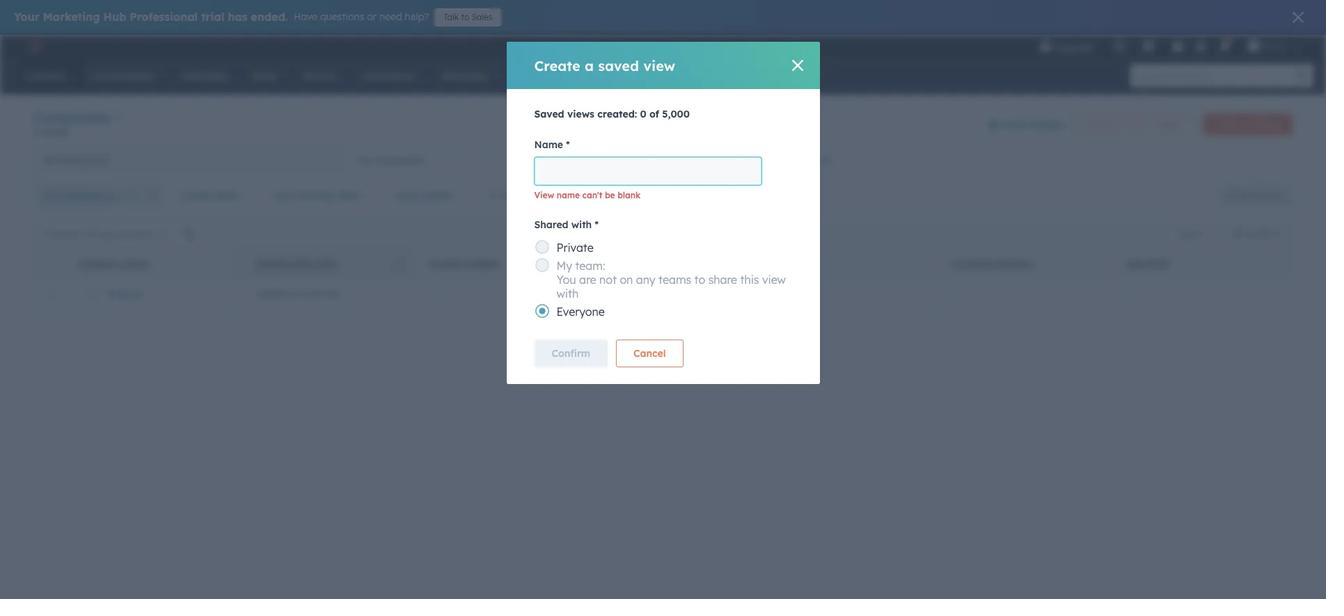 Task type: describe. For each thing, give the bounding box(es) containing it.
greg r
[[108, 288, 141, 300]]

all companies
[[45, 154, 109, 166]]

everyone
[[557, 305, 605, 319]]

my for my companies
[[358, 154, 372, 166]]

-- for third -- button from the left
[[953, 288, 960, 300]]

questions
[[320, 10, 364, 23]]

last for last activity date
[[274, 189, 294, 202]]

marketing
[[43, 10, 100, 24]]

name for company
[[123, 259, 148, 270]]

be
[[605, 190, 615, 201]]

1 date from the left
[[215, 189, 238, 202]]

hubspot image
[[25, 38, 42, 54]]

status
[[423, 189, 452, 202]]

greg robinson image
[[1248, 40, 1260, 52]]

view
[[534, 190, 554, 201]]

(2/5)
[[738, 153, 762, 166]]

menu containing music
[[1030, 35, 1310, 57]]

export button
[[1168, 225, 1213, 243]]

any
[[636, 273, 656, 287]]

all views
[[788, 153, 831, 166]]

calling icon image
[[1113, 40, 1126, 53]]

Search name, phone, or domain search field
[[37, 221, 206, 246]]

teams
[[659, 273, 691, 287]]

edit columns button
[[1221, 225, 1289, 243]]

0 vertical spatial close image
[[1293, 12, 1304, 23]]

data
[[1003, 118, 1027, 131]]

export
[[1177, 228, 1204, 238]]

have
[[294, 10, 317, 23]]

shared
[[534, 219, 569, 231]]

last for last activity date (edt)
[[604, 259, 625, 270]]

create for create a saved view
[[534, 57, 581, 74]]

search button
[[1290, 64, 1314, 88]]

talk to sales button
[[435, 8, 502, 26]]

save view button
[[1217, 184, 1293, 207]]

can't
[[582, 190, 602, 201]]

companies for all companies
[[58, 154, 109, 166]]

company name
[[78, 259, 148, 270]]

edit
[[1230, 228, 1245, 238]]

are
[[579, 273, 596, 287]]

save view
[[1242, 190, 1281, 201]]

not
[[599, 273, 617, 287]]

activity
[[297, 189, 334, 202]]

cancel button
[[616, 340, 683, 368]]

upgrade image
[[1039, 41, 1052, 54]]

all for all views
[[788, 153, 801, 166]]

create a saved view
[[534, 57, 675, 74]]

marketplaces image
[[1142, 41, 1155, 54]]

*
[[595, 219, 599, 231]]

advanced
[[503, 189, 551, 202]]

saved views created: 0 of 5,000
[[534, 108, 690, 120]]

0
[[640, 108, 647, 120]]

owner
[[108, 189, 138, 202]]

last activity date (edt)
[[604, 259, 718, 270]]

views for all
[[804, 153, 831, 166]]

private
[[557, 241, 594, 255]]

companies banner
[[33, 106, 1293, 146]]

settings image
[[1195, 41, 1207, 53]]

of
[[650, 108, 659, 120]]

import
[[1156, 119, 1184, 129]]

your
[[14, 10, 40, 24]]

you
[[557, 273, 576, 287]]

columns
[[1248, 228, 1280, 238]]

prev
[[584, 316, 605, 329]]

music
[[1263, 40, 1287, 52]]

import button
[[1144, 113, 1195, 135]]

created:
[[598, 108, 637, 120]]

1 (edt) from the left
[[315, 259, 337, 270]]

data quality button
[[979, 110, 1066, 138]]

descending sort. press to sort ascending. image
[[396, 259, 401, 268]]

confirm button
[[534, 340, 608, 368]]

saved
[[534, 108, 564, 120]]

press to sort. element for country/region
[[1092, 259, 1097, 270]]

3 -- button from the left
[[936, 280, 1110, 308]]

at
[[287, 288, 297, 300]]

quality
[[1030, 118, 1065, 131]]

view name can't be blank
[[534, 190, 641, 201]]

add
[[690, 153, 709, 166]]

view inside button
[[1263, 190, 1281, 201]]

create company
[[1216, 119, 1281, 129]]

to inside button
[[461, 12, 469, 22]]

country/region
[[952, 259, 1032, 270]]

press to sort. image for 1st press to sort. element from left
[[222, 259, 227, 268]]

my companies
[[358, 154, 425, 166]]

name
[[534, 139, 563, 151]]

descending sort. press to sort ascending. element
[[396, 259, 401, 270]]

1 press to sort. element from the left
[[222, 259, 227, 270]]

add view (2/5)
[[690, 153, 762, 166]]

settings link
[[1193, 39, 1210, 53]]

clear
[[616, 189, 642, 202]]

talk to sales
[[444, 12, 492, 22]]

2 (edt) from the left
[[696, 259, 718, 270]]

today
[[257, 288, 284, 300]]

create for create date (edt)
[[256, 259, 288, 270]]

cancel
[[634, 347, 666, 360]]

0 vertical spatial with
[[571, 219, 592, 231]]

create date (edt)
[[256, 259, 337, 270]]

marketplaces button
[[1134, 35, 1163, 57]]

lead status
[[396, 189, 452, 202]]

need
[[379, 10, 402, 23]]

create date button
[[171, 182, 256, 210]]

last activity date
[[274, 189, 359, 202]]



Task type: locate. For each thing, give the bounding box(es) containing it.
1 horizontal spatial date
[[671, 259, 693, 270]]

advanced filters (1) button
[[479, 182, 607, 210]]

to
[[461, 12, 469, 22], [695, 273, 705, 287]]

upgrade
[[1055, 42, 1094, 53]]

0 horizontal spatial press to sort. image
[[222, 259, 227, 268]]

clear all
[[616, 189, 657, 202]]

with up everyone
[[557, 287, 579, 301]]

companies inside all companies button
[[58, 154, 109, 166]]

add view (2/5) button
[[666, 146, 779, 173]]

all right blank on the left top
[[645, 189, 657, 202]]

None text field
[[534, 157, 761, 185]]

a
[[585, 57, 594, 74]]

notifications image
[[1218, 41, 1231, 54]]

1 vertical spatial close image
[[792, 60, 803, 71]]

with
[[571, 219, 592, 231], [557, 287, 579, 301]]

on
[[620, 273, 633, 287]]

1 horizontal spatial close image
[[1293, 12, 1304, 23]]

0 vertical spatial company
[[58, 189, 105, 202]]

1 -- from the left
[[431, 288, 438, 300]]

my
[[358, 154, 372, 166], [557, 259, 572, 273]]

my inside my team: you are not on any teams to share this view with
[[557, 259, 572, 273]]

1 horizontal spatial all
[[645, 189, 657, 202]]

am
[[324, 288, 338, 300]]

company up greg
[[78, 259, 121, 270]]

create inside popup button
[[180, 189, 212, 202]]

(edt)
[[315, 259, 337, 270], [696, 259, 718, 270]]

5 - from the left
[[953, 288, 957, 300]]

1 (1) from the left
[[42, 189, 55, 202]]

companies button
[[33, 107, 124, 127]]

activity
[[627, 259, 669, 270]]

date
[[290, 259, 312, 270], [671, 259, 693, 270]]

team:
[[575, 259, 605, 273]]

trial
[[201, 10, 224, 24]]

1 horizontal spatial to
[[695, 273, 705, 287]]

companies inside my companies button
[[374, 154, 425, 166]]

companies
[[33, 109, 111, 126]]

company down all companies
[[58, 189, 105, 202]]

2 date from the left
[[671, 259, 693, 270]]

my down private
[[557, 259, 572, 273]]

name right view
[[557, 190, 580, 201]]

actions
[[1086, 119, 1115, 129]]

name element
[[534, 156, 792, 187]]

menu item
[[1103, 35, 1106, 57]]

all
[[788, 153, 801, 166], [45, 154, 56, 166], [645, 189, 657, 202]]

1 horizontal spatial my
[[557, 259, 572, 273]]

1 vertical spatial to
[[695, 273, 705, 287]]

industry
[[1126, 259, 1170, 270]]

professional
[[130, 10, 198, 24]]

2 - from the left
[[434, 288, 438, 300]]

0 horizontal spatial press to sort. element
[[222, 259, 227, 270]]

1 vertical spatial my
[[557, 259, 572, 273]]

create for create date
[[180, 189, 212, 202]]

create up today
[[256, 259, 288, 270]]

shared with *
[[534, 219, 599, 231]]

name inside create a saved view dialog
[[557, 190, 580, 201]]

saved
[[598, 57, 639, 74]]

2 press to sort. element from the left
[[570, 259, 575, 270]]

views
[[567, 108, 595, 120], [804, 153, 831, 166]]

menu
[[1030, 35, 1310, 57]]

0 horizontal spatial close image
[[792, 60, 803, 71]]

2 horizontal spatial all
[[788, 153, 801, 166]]

(1) down all companies
[[42, 189, 55, 202]]

create company button
[[1204, 113, 1293, 135]]

1 press to sort. image from the left
[[222, 259, 227, 268]]

1 record
[[33, 127, 68, 137]]

1 horizontal spatial date
[[337, 189, 359, 202]]

3 press to sort. element from the left
[[1092, 259, 1097, 270]]

companies for my companies
[[374, 154, 425, 166]]

1 companies from the left
[[58, 154, 109, 166]]

name up the 'r'
[[123, 259, 148, 270]]

my for my team: you are not on any teams to share this view with
[[557, 259, 572, 273]]

greg r link
[[108, 288, 141, 300]]

phone
[[430, 259, 460, 270]]

create inside button
[[1216, 119, 1242, 129]]

view inside 'popup button'
[[712, 153, 735, 166]]

0 vertical spatial name
[[557, 190, 580, 201]]

companies up lead
[[374, 154, 425, 166]]

2 horizontal spatial press to sort. element
[[1092, 259, 1097, 270]]

view right saved
[[643, 57, 675, 74]]

confirm
[[552, 347, 590, 360]]

(1) company owner
[[42, 189, 138, 202]]

last inside popup button
[[274, 189, 294, 202]]

0 horizontal spatial --
[[431, 288, 438, 300]]

name for view
[[557, 190, 580, 201]]

1 horizontal spatial views
[[804, 153, 831, 166]]

search image
[[1297, 71, 1307, 81]]

ended.
[[251, 10, 288, 24]]

1 - from the left
[[431, 288, 434, 300]]

create down all companies button
[[180, 189, 212, 202]]

create left 'company'
[[1216, 119, 1242, 129]]

(1)
[[42, 189, 55, 202], [585, 189, 598, 202]]

1 horizontal spatial --
[[779, 288, 786, 300]]

press to sort. element for phone number
[[570, 259, 575, 270]]

to inside my team: you are not on any teams to share this view with
[[695, 273, 705, 287]]

actions button
[[1074, 113, 1135, 135]]

today at 11:10 am
[[257, 288, 338, 300]]

close image
[[1293, 12, 1304, 23], [792, 60, 803, 71]]

2 -- button from the left
[[762, 280, 936, 308]]

Search HubSpot search field
[[1131, 64, 1301, 88]]

press to sort. image
[[1092, 259, 1097, 268]]

-- for 1st -- button from the left
[[431, 288, 438, 300]]

all views link
[[779, 146, 840, 173]]

1 horizontal spatial last
[[604, 259, 625, 270]]

2 press to sort. image from the left
[[570, 259, 575, 268]]

0 vertical spatial views
[[567, 108, 595, 120]]

all down 1 record
[[45, 154, 56, 166]]

0 horizontal spatial date
[[290, 259, 312, 270]]

1 horizontal spatial name
[[557, 190, 580, 201]]

filters
[[554, 189, 582, 202]]

hub
[[103, 10, 126, 24]]

views right saved
[[567, 108, 595, 120]]

view right this
[[762, 273, 786, 287]]

advanced filters (1)
[[503, 189, 598, 202]]

help image
[[1172, 41, 1184, 54]]

or
[[367, 10, 377, 23]]

0 horizontal spatial name
[[123, 259, 148, 270]]

(1) left be
[[585, 189, 598, 202]]

this
[[740, 273, 759, 287]]

to left share
[[695, 273, 705, 287]]

lead
[[396, 189, 420, 202]]

0 horizontal spatial to
[[461, 12, 469, 22]]

my inside button
[[358, 154, 372, 166]]

has
[[228, 10, 247, 24]]

press to sort. element
[[222, 259, 227, 270], [570, 259, 575, 270], [1092, 259, 1097, 270]]

date up today at 11:10 am
[[290, 259, 312, 270]]

my team: you are not on any teams to share this view with
[[557, 259, 786, 301]]

views right '(2/5)'
[[804, 153, 831, 166]]

3 - from the left
[[779, 288, 783, 300]]

1 horizontal spatial (edt)
[[696, 259, 718, 270]]

2 -- from the left
[[779, 288, 786, 300]]

create left a
[[534, 57, 581, 74]]

11:10
[[299, 288, 321, 300]]

with left *
[[571, 219, 592, 231]]

3 -- from the left
[[953, 288, 960, 300]]

companies up the (1) company owner popup button
[[58, 154, 109, 166]]

view
[[643, 57, 675, 74], [712, 153, 735, 166], [1263, 190, 1281, 201], [762, 273, 786, 287]]

(1) inside button
[[585, 189, 598, 202]]

0 vertical spatial my
[[358, 154, 372, 166]]

create date
[[180, 189, 238, 202]]

0 horizontal spatial views
[[567, 108, 595, 120]]

all for all companies
[[45, 154, 56, 166]]

0 horizontal spatial (edt)
[[315, 259, 337, 270]]

share
[[709, 273, 737, 287]]

clear all button
[[607, 182, 666, 210]]

prev button
[[557, 313, 610, 332]]

talk
[[444, 12, 459, 22]]

press to sort. image for press to sort. element corresponding to phone number
[[570, 259, 575, 268]]

1 horizontal spatial (1)
[[585, 189, 598, 202]]

create for create company
[[1216, 119, 1242, 129]]

view right add
[[712, 153, 735, 166]]

0 horizontal spatial my
[[358, 154, 372, 166]]

company
[[1244, 119, 1281, 129]]

-- for 2nd -- button from the right
[[779, 288, 786, 300]]

1 vertical spatial name
[[123, 259, 148, 270]]

1 vertical spatial with
[[557, 287, 579, 301]]

to right talk
[[461, 12, 469, 22]]

2 horizontal spatial --
[[953, 288, 960, 300]]

views for saved
[[567, 108, 595, 120]]

0 horizontal spatial last
[[274, 189, 294, 202]]

all companies button
[[33, 146, 347, 173]]

date right activity
[[337, 189, 359, 202]]

0 horizontal spatial companies
[[58, 154, 109, 166]]

phone number
[[430, 259, 499, 270]]

0 horizontal spatial date
[[215, 189, 238, 202]]

all right '(2/5)'
[[788, 153, 801, 166]]

1 date from the left
[[290, 259, 312, 270]]

notifications button
[[1213, 35, 1236, 57]]

number
[[462, 259, 499, 270]]

last
[[274, 189, 294, 202], [604, 259, 625, 270]]

views inside create a saved view dialog
[[567, 108, 595, 120]]

0 horizontal spatial (1)
[[42, 189, 55, 202]]

r
[[134, 288, 141, 300]]

lead status button
[[386, 182, 471, 210]]

1 horizontal spatial press to sort. element
[[570, 259, 575, 270]]

music button
[[1239, 35, 1308, 57]]

0 vertical spatial to
[[461, 12, 469, 22]]

my companies button
[[347, 146, 660, 173]]

my up last activity date popup button
[[358, 154, 372, 166]]

1 vertical spatial company
[[78, 259, 121, 270]]

1 horizontal spatial companies
[[374, 154, 425, 166]]

1 vertical spatial views
[[804, 153, 831, 166]]

date down all companies button
[[215, 189, 238, 202]]

2 date from the left
[[337, 189, 359, 202]]

1 vertical spatial last
[[604, 259, 625, 270]]

4 - from the left
[[783, 288, 786, 300]]

close image inside create a saved view dialog
[[792, 60, 803, 71]]

help button
[[1166, 35, 1190, 57]]

(edt) up am
[[315, 259, 337, 270]]

companies
[[58, 154, 109, 166], [374, 154, 425, 166]]

press to sort. image down create date popup button
[[222, 259, 227, 268]]

6 - from the left
[[957, 288, 960, 300]]

1
[[33, 127, 38, 137]]

(edt) up share
[[696, 259, 718, 270]]

press to sort. image
[[222, 259, 227, 268], [570, 259, 575, 268]]

create inside dialog
[[534, 57, 581, 74]]

with inside my team: you are not on any teams to share this view with
[[557, 287, 579, 301]]

record
[[41, 127, 68, 137]]

1 -- button from the left
[[414, 280, 588, 308]]

view right save
[[1263, 190, 1281, 201]]

company inside popup button
[[58, 189, 105, 202]]

none text field inside name element
[[534, 157, 761, 185]]

last up the not
[[604, 259, 625, 270]]

help?
[[405, 10, 429, 23]]

save
[[1242, 190, 1261, 201]]

2 companies from the left
[[374, 154, 425, 166]]

press to sort. image down private
[[570, 259, 575, 268]]

1 horizontal spatial press to sort. image
[[570, 259, 575, 268]]

last left activity
[[274, 189, 294, 202]]

0 horizontal spatial all
[[45, 154, 56, 166]]

date up teams at the top of the page
[[671, 259, 693, 270]]

shared with * element
[[534, 236, 792, 322]]

(1) inside popup button
[[42, 189, 55, 202]]

0 vertical spatial last
[[274, 189, 294, 202]]

view inside my team: you are not on any teams to share this view with
[[762, 273, 786, 287]]

create
[[534, 57, 581, 74], [1216, 119, 1242, 129], [180, 189, 212, 202], [256, 259, 288, 270]]

2 (1) from the left
[[585, 189, 598, 202]]

create a saved view dialog
[[507, 42, 820, 384]]



Task type: vqa. For each thing, say whether or not it's contained in the screenshot.
my team: you are not on any teams to share this view with
yes



